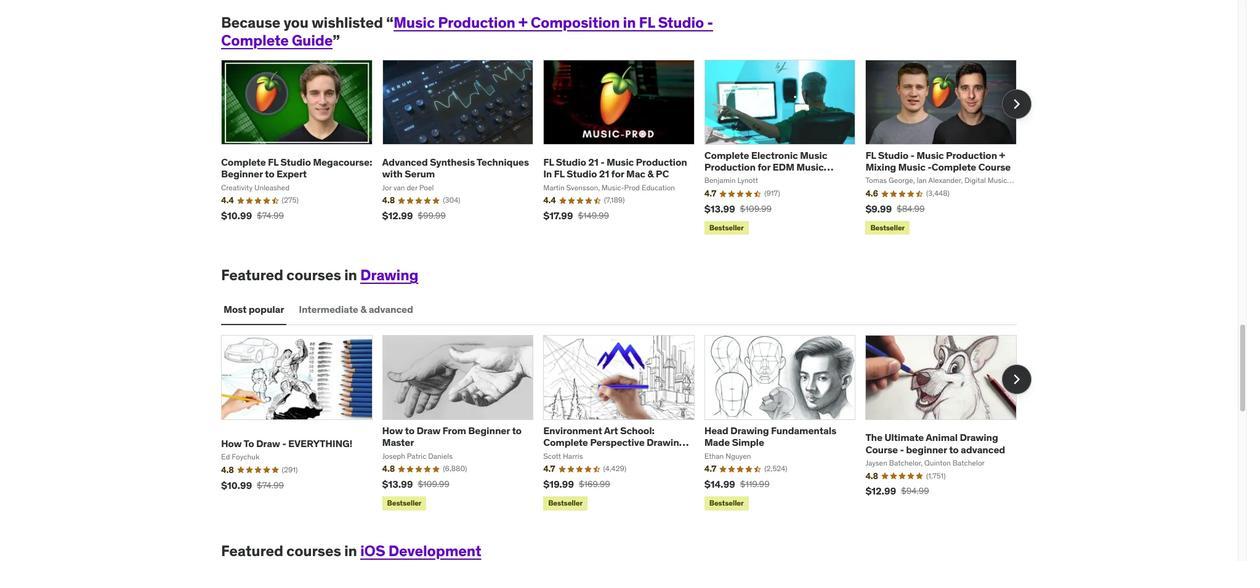 Task type: locate. For each thing, give the bounding box(es) containing it.
1 vertical spatial in
[[344, 266, 357, 285]]

draw
[[417, 425, 441, 437], [256, 438, 280, 450]]

0 vertical spatial advanced
[[369, 303, 413, 315]]

0 vertical spatial draw
[[417, 425, 441, 437]]

2 featured from the top
[[221, 541, 283, 561]]

for inside complete electronic music production for edm music producers
[[758, 161, 771, 173]]

2 carousel element from the top
[[221, 335, 1032, 513]]

music
[[394, 13, 435, 32], [801, 149, 828, 161], [917, 149, 945, 161], [607, 156, 634, 168], [797, 161, 824, 173], [899, 161, 926, 173]]

2 courses from the top
[[287, 541, 341, 561]]

development
[[389, 541, 482, 561]]

0 vertical spatial featured
[[221, 266, 283, 285]]

carousel element
[[221, 60, 1032, 237], [221, 335, 1032, 513]]

production
[[438, 13, 516, 32], [947, 149, 998, 161], [636, 156, 688, 168], [705, 161, 756, 173]]

course
[[979, 161, 1012, 173], [866, 444, 899, 456], [544, 448, 576, 461]]

0 vertical spatial next image
[[1008, 94, 1027, 114]]

complete inside "fl studio - music production + mixing music -complete course"
[[932, 161, 977, 173]]

animal
[[926, 432, 958, 444]]

environment art school: complete perspective drawing course link
[[544, 425, 689, 461]]

ios
[[361, 541, 385, 561]]

drawing
[[361, 266, 419, 285], [731, 425, 769, 437], [960, 432, 999, 444], [647, 437, 686, 449]]

drawing inside the environment art school: complete perspective drawing course
[[647, 437, 686, 449]]

mixing
[[866, 161, 897, 173]]

1 vertical spatial +
[[1000, 149, 1006, 161]]

advanced synthesis techniques with serum link
[[382, 156, 529, 180]]

0 horizontal spatial draw
[[256, 438, 280, 450]]

expert
[[277, 168, 307, 180]]

head drawing fundamentals made simple
[[705, 425, 837, 449]]

carousel element containing complete electronic music production for edm music producers
[[221, 60, 1032, 237]]

draw right to
[[256, 438, 280, 450]]

head
[[705, 425, 729, 437]]

everything!
[[288, 438, 353, 450]]

drawing link
[[361, 266, 419, 285]]

course inside "fl studio - music production + mixing music -complete course"
[[979, 161, 1012, 173]]

techniques
[[477, 156, 529, 168]]

fl studio 21 - music production in fl studio 21 for mac & pc link
[[544, 156, 688, 180]]

fl inside "fl studio - music production + mixing music -complete course"
[[866, 149, 877, 161]]

0 horizontal spatial &
[[361, 303, 367, 315]]

popular
[[249, 303, 284, 315]]

fl studio - music production + mixing music -complete course link
[[866, 149, 1012, 173]]

courses for drawing
[[287, 266, 341, 285]]

edm
[[773, 161, 795, 173]]

how inside the how to draw from beginner to master
[[382, 425, 403, 437]]

2 next image from the top
[[1008, 370, 1027, 390]]

how to draw from beginner to master
[[382, 425, 522, 449]]

from
[[443, 425, 467, 437]]

courses
[[287, 266, 341, 285], [287, 541, 341, 561]]

fl
[[639, 13, 655, 32], [866, 149, 877, 161], [268, 156, 279, 168], [544, 156, 554, 168], [554, 168, 565, 180]]

0 vertical spatial beginner
[[221, 168, 263, 180]]

0 horizontal spatial advanced
[[369, 303, 413, 315]]

in
[[623, 13, 636, 32], [344, 266, 357, 285], [344, 541, 357, 561]]

in left ios at the bottom left of page
[[344, 541, 357, 561]]

1 horizontal spatial draw
[[417, 425, 441, 437]]

featured
[[221, 266, 283, 285], [221, 541, 283, 561]]

1 horizontal spatial beginner
[[469, 425, 510, 437]]

draw left the from
[[417, 425, 441, 437]]

21
[[589, 156, 599, 168], [599, 168, 610, 180]]

environment art school: complete perspective drawing course
[[544, 425, 686, 461]]

0 vertical spatial carousel element
[[221, 60, 1032, 237]]

studio inside music production + composition in fl studio - complete guide
[[658, 13, 705, 32]]

+ inside music production + composition in fl studio - complete guide
[[519, 13, 528, 32]]

& inside button
[[361, 303, 367, 315]]

in right composition
[[623, 13, 636, 32]]

0 vertical spatial &
[[648, 168, 654, 180]]

to left the from
[[405, 425, 415, 437]]

& right intermediate
[[361, 303, 367, 315]]

for left mac
[[612, 168, 625, 180]]

+
[[519, 13, 528, 32], [1000, 149, 1006, 161]]

wishlisted
[[312, 13, 383, 32]]

2 vertical spatial in
[[344, 541, 357, 561]]

in
[[544, 168, 552, 180]]

advanced inside the ultimate animal drawing course - beginner to advanced
[[961, 444, 1006, 456]]

made
[[705, 437, 730, 449]]

serum
[[405, 168, 435, 180]]

- inside music production + composition in fl studio - complete guide
[[708, 13, 714, 32]]

in inside music production + composition in fl studio - complete guide
[[623, 13, 636, 32]]

to
[[265, 168, 275, 180], [405, 425, 415, 437], [512, 425, 522, 437], [950, 444, 959, 456]]

the ultimate animal drawing course - beginner to advanced link
[[866, 432, 1006, 456]]

to right "beginner"
[[950, 444, 959, 456]]

complete electronic music production for edm music producers link
[[705, 149, 834, 185]]

complete
[[221, 31, 289, 50], [705, 149, 750, 161], [221, 156, 266, 168], [932, 161, 977, 173], [544, 437, 588, 449]]

1 vertical spatial draw
[[256, 438, 280, 450]]

featured for featured courses in ios development
[[221, 541, 283, 561]]

drawing inside the ultimate animal drawing course - beginner to advanced
[[960, 432, 999, 444]]

for left edm
[[758, 161, 771, 173]]

the
[[866, 432, 883, 444]]

electronic
[[752, 149, 798, 161]]

1 courses from the top
[[287, 266, 341, 285]]

environment
[[544, 425, 603, 437]]

1 horizontal spatial advanced
[[961, 444, 1006, 456]]

courses left ios at the bottom left of page
[[287, 541, 341, 561]]

school:
[[621, 425, 655, 437]]

next image
[[1008, 94, 1027, 114], [1008, 370, 1027, 390]]

beginner left expert
[[221, 168, 263, 180]]

course inside the ultimate animal drawing course - beginner to advanced
[[866, 444, 899, 456]]

next image for the ultimate animal drawing course - beginner to advanced
[[1008, 370, 1027, 390]]

0 vertical spatial how
[[382, 425, 403, 437]]

1 horizontal spatial course
[[866, 444, 899, 456]]

for
[[758, 161, 771, 173], [612, 168, 625, 180]]

1 horizontal spatial +
[[1000, 149, 1006, 161]]

1 next image from the top
[[1008, 94, 1027, 114]]

0 vertical spatial courses
[[287, 266, 341, 285]]

master
[[382, 437, 414, 449]]

1 vertical spatial next image
[[1008, 370, 1027, 390]]

in up intermediate & advanced
[[344, 266, 357, 285]]

1 carousel element from the top
[[221, 60, 1032, 237]]

beginner
[[221, 168, 263, 180], [469, 425, 510, 437]]

featured courses in ios development
[[221, 541, 482, 561]]

draw inside the how to draw from beginner to master
[[417, 425, 441, 437]]

0 horizontal spatial for
[[612, 168, 625, 180]]

studio inside "fl studio - music production + mixing music -complete course"
[[879, 149, 909, 161]]

to left expert
[[265, 168, 275, 180]]

drawing right perspective
[[647, 437, 686, 449]]

how to draw - everything!
[[221, 438, 353, 450]]

simple
[[732, 437, 765, 449]]

in for drawing
[[344, 266, 357, 285]]

1 vertical spatial carousel element
[[221, 335, 1032, 513]]

beginner inside 'complete fl studio megacourse: beginner to expert'
[[221, 168, 263, 180]]

0 horizontal spatial course
[[544, 448, 576, 461]]

beginner right the from
[[469, 425, 510, 437]]

1 featured from the top
[[221, 266, 283, 285]]

1 vertical spatial advanced
[[961, 444, 1006, 456]]

because you wishlisted "
[[221, 13, 394, 32]]

studio
[[658, 13, 705, 32], [879, 149, 909, 161], [281, 156, 311, 168], [556, 156, 587, 168], [567, 168, 597, 180]]

0 horizontal spatial beginner
[[221, 168, 263, 180]]

production inside "fl studio - music production + mixing music -complete course"
[[947, 149, 998, 161]]

1 vertical spatial how
[[221, 438, 242, 450]]

drawing right the animal
[[960, 432, 999, 444]]

how for how to draw - everything!
[[221, 438, 242, 450]]

intermediate & advanced
[[299, 303, 413, 315]]

1 horizontal spatial for
[[758, 161, 771, 173]]

1 vertical spatial beginner
[[469, 425, 510, 437]]

1 vertical spatial featured
[[221, 541, 283, 561]]

advanced
[[369, 303, 413, 315], [961, 444, 1006, 456]]

you
[[284, 13, 309, 32]]

complete inside music production + composition in fl studio - complete guide
[[221, 31, 289, 50]]

fundamentals
[[772, 425, 837, 437]]

beginner inside the how to draw from beginner to master
[[469, 425, 510, 437]]

fl studio - music production + mixing music -complete course
[[866, 149, 1012, 173]]

"
[[386, 13, 394, 32]]

&
[[648, 168, 654, 180], [361, 303, 367, 315]]

to left the environment
[[512, 425, 522, 437]]

0 horizontal spatial +
[[519, 13, 528, 32]]

advanced down drawing link
[[369, 303, 413, 315]]

0 vertical spatial +
[[519, 13, 528, 32]]

most
[[224, 303, 247, 315]]

beginner for how to draw from beginner to master
[[469, 425, 510, 437]]

0 horizontal spatial how
[[221, 438, 242, 450]]

how
[[382, 425, 403, 437], [221, 438, 242, 450]]

0 vertical spatial in
[[623, 13, 636, 32]]

-
[[708, 13, 714, 32], [911, 149, 915, 161], [601, 156, 605, 168], [928, 161, 932, 173], [282, 438, 286, 450], [901, 444, 905, 456]]

2 horizontal spatial course
[[979, 161, 1012, 173]]

for inside fl studio 21 - music production in fl studio 21 for mac & pc
[[612, 168, 625, 180]]

1 vertical spatial courses
[[287, 541, 341, 561]]

1 vertical spatial &
[[361, 303, 367, 315]]

1 horizontal spatial &
[[648, 168, 654, 180]]

1 horizontal spatial how
[[382, 425, 403, 437]]

1 horizontal spatial 21
[[599, 168, 610, 180]]

advanced right the animal
[[961, 444, 1006, 456]]

drawing right head
[[731, 425, 769, 437]]

& left pc
[[648, 168, 654, 180]]

advanced synthesis techniques with serum
[[382, 156, 529, 180]]

courses up intermediate
[[287, 266, 341, 285]]



Task type: describe. For each thing, give the bounding box(es) containing it.
mac
[[627, 168, 646, 180]]

complete fl studio megacourse: beginner to expert link
[[221, 156, 372, 180]]

- inside fl studio 21 - music production in fl studio 21 for mac & pc
[[601, 156, 605, 168]]

in for ios development
[[344, 541, 357, 561]]

music inside music production + composition in fl studio - complete guide
[[394, 13, 435, 32]]

production inside fl studio 21 - music production in fl studio 21 for mac & pc
[[636, 156, 688, 168]]

- inside the ultimate animal drawing course - beginner to advanced
[[901, 444, 905, 456]]

complete fl studio megacourse: beginner to expert
[[221, 156, 372, 180]]

guide
[[292, 31, 333, 50]]

the ultimate animal drawing course - beginner to advanced
[[866, 432, 1006, 456]]

pc
[[656, 168, 669, 180]]

+ inside "fl studio - music production + mixing music -complete course"
[[1000, 149, 1006, 161]]

drawing inside head drawing fundamentals made simple
[[731, 425, 769, 437]]

with
[[382, 168, 403, 180]]

complete electronic music production for edm music producers
[[705, 149, 828, 185]]

featured courses in drawing
[[221, 266, 419, 285]]

0 horizontal spatial 21
[[589, 156, 599, 168]]

megacourse:
[[313, 156, 372, 168]]

carousel element containing how to draw from beginner to master
[[221, 335, 1032, 513]]

perspective
[[590, 437, 645, 449]]

next image for fl studio - music production + mixing music -complete course
[[1008, 94, 1027, 114]]

ios development link
[[361, 541, 482, 561]]

production inside music production + composition in fl studio - complete guide
[[438, 13, 516, 32]]

producers
[[705, 173, 752, 185]]

beginner
[[907, 444, 948, 456]]

composition
[[531, 13, 620, 32]]

to inside 'complete fl studio megacourse: beginner to expert'
[[265, 168, 275, 180]]

complete inside complete electronic music production for edm music producers
[[705, 149, 750, 161]]

& inside fl studio 21 - music production in fl studio 21 for mac & pc
[[648, 168, 654, 180]]

art
[[604, 425, 618, 437]]

advanced inside button
[[369, 303, 413, 315]]

because
[[221, 13, 281, 32]]

fl inside music production + composition in fl studio - complete guide
[[639, 13, 655, 32]]

featured for featured courses in drawing
[[221, 266, 283, 285]]

intermediate
[[299, 303, 359, 315]]

how to draw - everything! link
[[221, 438, 353, 450]]

intermediate & advanced button
[[297, 295, 416, 324]]

most popular
[[224, 303, 284, 315]]

beginner for complete fl studio megacourse: beginner to expert
[[221, 168, 263, 180]]

head drawing fundamentals made simple link
[[705, 425, 837, 449]]

synthesis
[[430, 156, 475, 168]]

music inside fl studio 21 - music production in fl studio 21 for mac & pc
[[607, 156, 634, 168]]

advanced
[[382, 156, 428, 168]]

fl inside 'complete fl studio megacourse: beginner to expert'
[[268, 156, 279, 168]]

drawing up intermediate & advanced
[[361, 266, 419, 285]]

studio inside 'complete fl studio megacourse: beginner to expert'
[[281, 156, 311, 168]]

most popular button
[[221, 295, 287, 324]]

to
[[244, 438, 254, 450]]

complete inside 'complete fl studio megacourse: beginner to expert'
[[221, 156, 266, 168]]

how to draw from beginner to master link
[[382, 425, 522, 449]]

draw for to
[[256, 438, 280, 450]]

courses for ios
[[287, 541, 341, 561]]

how for how to draw from beginner to master
[[382, 425, 403, 437]]

complete inside the environment art school: complete perspective drawing course
[[544, 437, 588, 449]]

course inside the environment art school: complete perspective drawing course
[[544, 448, 576, 461]]

music production + composition in fl studio - complete guide link
[[221, 13, 714, 50]]

draw for to
[[417, 425, 441, 437]]

fl studio 21 - music production in fl studio 21 for mac & pc
[[544, 156, 688, 180]]

music production + composition in fl studio - complete guide
[[221, 13, 714, 50]]

to inside the ultimate animal drawing course - beginner to advanced
[[950, 444, 959, 456]]

"
[[333, 31, 340, 50]]

ultimate
[[885, 432, 925, 444]]

production inside complete electronic music production for edm music producers
[[705, 161, 756, 173]]



Task type: vqa. For each thing, say whether or not it's contained in the screenshot.
"teach on udemy" "link"
no



